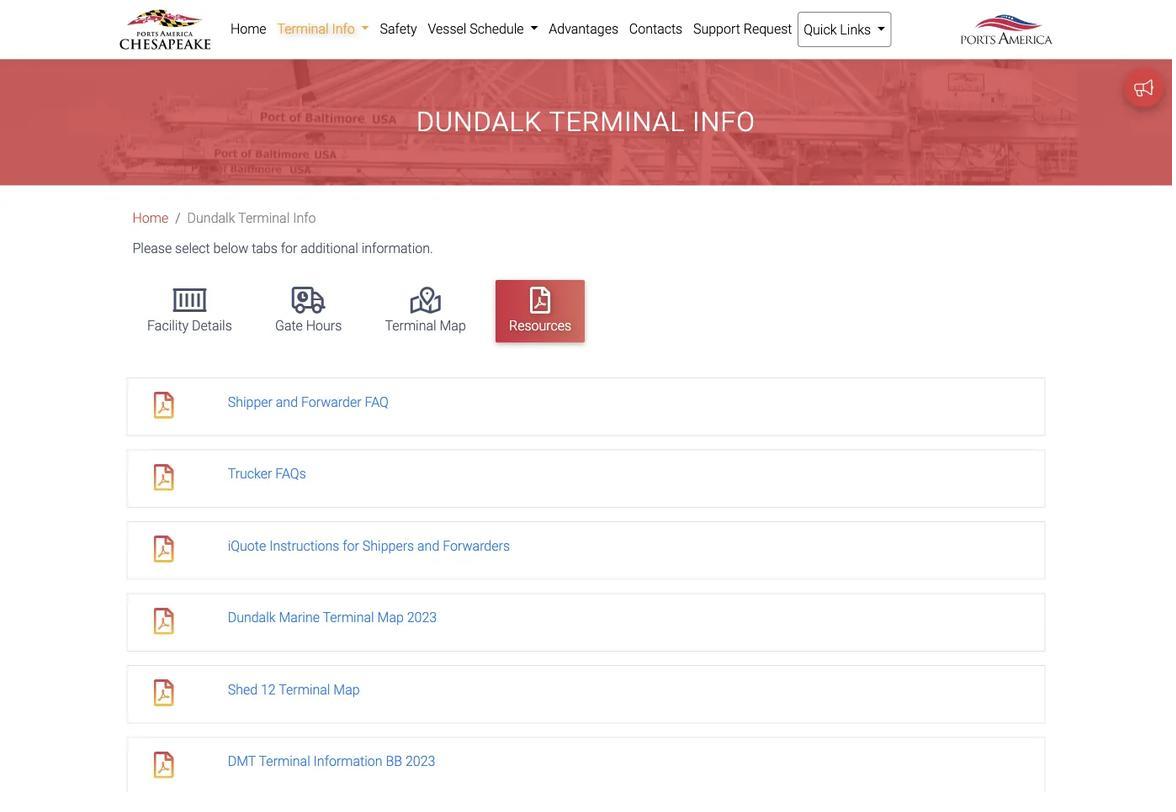Task type: describe. For each thing, give the bounding box(es) containing it.
0 horizontal spatial info
[[293, 210, 316, 226]]

trucker
[[228, 466, 272, 482]]

select
[[175, 241, 210, 257]]

vessel schedule link
[[423, 12, 544, 45]]

0 vertical spatial home link
[[225, 12, 272, 45]]

schedule
[[470, 21, 524, 37]]

resources
[[509, 318, 572, 334]]

terminal info link
[[272, 12, 375, 45]]

shed 12 terminal map
[[228, 682, 360, 698]]

support request link
[[688, 12, 798, 45]]

shed 12 terminal map link
[[228, 682, 360, 698]]

1 vertical spatial dundalk
[[187, 210, 235, 226]]

trucker faqs link
[[228, 466, 306, 482]]

advantages
[[549, 21, 619, 37]]

0 vertical spatial home
[[231, 21, 266, 37]]

gate
[[275, 318, 303, 334]]

map for shed 12 terminal map
[[334, 682, 360, 698]]

0 horizontal spatial home
[[133, 210, 169, 226]]

below
[[213, 241, 248, 257]]

gate hours link
[[262, 280, 355, 343]]

tab list containing facility details
[[126, 272, 1053, 351]]

safety
[[380, 21, 417, 37]]

support request
[[693, 21, 792, 37]]

facility
[[147, 318, 189, 334]]

dmt terminal information bb 2023
[[228, 754, 435, 770]]

shipper and forwarder faq
[[228, 394, 389, 410]]

advantages link
[[544, 12, 624, 45]]

shipper and forwarder faq link
[[228, 394, 389, 410]]

resources link
[[496, 280, 585, 343]]

additional
[[301, 241, 358, 257]]

dmt
[[228, 754, 256, 770]]

1 vertical spatial and
[[417, 538, 440, 554]]

forwarders
[[443, 538, 510, 554]]

terminal info
[[277, 21, 358, 37]]

terminal inside tab list
[[385, 318, 436, 334]]

please
[[133, 241, 172, 257]]

faq
[[365, 394, 389, 410]]

0 vertical spatial dundalk terminal info
[[417, 106, 756, 138]]

vessel schedule
[[428, 21, 527, 37]]

information.
[[362, 241, 433, 257]]

quick
[[804, 21, 837, 37]]

facility details
[[147, 318, 232, 334]]

contacts
[[629, 21, 683, 37]]

map for dundalk marine terminal map 2023
[[377, 610, 404, 626]]

information
[[314, 754, 383, 770]]

instructions
[[269, 538, 339, 554]]

vessel
[[428, 21, 467, 37]]



Task type: locate. For each thing, give the bounding box(es) containing it.
tab list
[[126, 272, 1053, 351]]

shipper
[[228, 394, 273, 410]]

terminal map link
[[372, 280, 480, 343]]

1 vertical spatial home link
[[133, 210, 169, 226]]

2 horizontal spatial map
[[440, 318, 466, 334]]

safety link
[[375, 12, 423, 45]]

1 horizontal spatial map
[[377, 610, 404, 626]]

dmt terminal information bb 2023 link
[[228, 754, 435, 770]]

hours
[[306, 318, 342, 334]]

shippers
[[363, 538, 414, 554]]

0 horizontal spatial dundalk terminal info
[[187, 210, 316, 226]]

tab panel containing shipper and forwarder faq
[[127, 378, 1046, 793]]

1 horizontal spatial home
[[231, 21, 266, 37]]

0 vertical spatial map
[[440, 318, 466, 334]]

tab panel
[[127, 378, 1046, 793]]

0 vertical spatial info
[[332, 21, 355, 37]]

faqs
[[275, 466, 306, 482]]

0 vertical spatial dundalk
[[417, 106, 542, 138]]

0 vertical spatial and
[[276, 394, 298, 410]]

facility details link
[[134, 280, 246, 343]]

0 vertical spatial 2023
[[407, 610, 437, 626]]

please select below tabs for additional information.
[[133, 241, 433, 257]]

2023 right bb
[[406, 754, 435, 770]]

for left shippers
[[343, 538, 359, 554]]

2023 down shippers
[[407, 610, 437, 626]]

gate hours
[[275, 318, 342, 334]]

2 vertical spatial map
[[334, 682, 360, 698]]

and right shipper
[[276, 394, 298, 410]]

home link up please
[[133, 210, 169, 226]]

for inside "tab panel"
[[343, 538, 359, 554]]

iquote
[[228, 538, 266, 554]]

map
[[440, 318, 466, 334], [377, 610, 404, 626], [334, 682, 360, 698]]

info
[[332, 21, 355, 37], [693, 106, 756, 138], [293, 210, 316, 226]]

1 vertical spatial for
[[343, 538, 359, 554]]

2 vertical spatial info
[[293, 210, 316, 226]]

bb
[[386, 754, 402, 770]]

2023 for dmt terminal information bb 2023
[[406, 754, 435, 770]]

and right shippers
[[417, 538, 440, 554]]

1 vertical spatial map
[[377, 610, 404, 626]]

terminal map
[[385, 318, 466, 334]]

1 horizontal spatial dundalk terminal info
[[417, 106, 756, 138]]

links
[[840, 21, 871, 37]]

home link
[[225, 12, 272, 45], [133, 210, 169, 226]]

0 vertical spatial for
[[281, 241, 297, 257]]

1 horizontal spatial and
[[417, 538, 440, 554]]

for right tabs
[[281, 241, 297, 257]]

forwarder
[[301, 394, 362, 410]]

tabs
[[252, 241, 278, 257]]

1 vertical spatial home
[[133, 210, 169, 226]]

1 vertical spatial 2023
[[406, 754, 435, 770]]

2023
[[407, 610, 437, 626], [406, 754, 435, 770]]

1 horizontal spatial info
[[332, 21, 355, 37]]

1 horizontal spatial for
[[343, 538, 359, 554]]

0 horizontal spatial home link
[[133, 210, 169, 226]]

12
[[261, 682, 276, 698]]

1 vertical spatial dundalk terminal info
[[187, 210, 316, 226]]

support
[[693, 21, 740, 37]]

map inside terminal map link
[[440, 318, 466, 334]]

0 horizontal spatial map
[[334, 682, 360, 698]]

2023 for dundalk marine terminal map 2023
[[407, 610, 437, 626]]

quick links link
[[798, 12, 892, 47]]

1 vertical spatial info
[[693, 106, 756, 138]]

0 horizontal spatial for
[[281, 241, 297, 257]]

request
[[744, 21, 792, 37]]

dundalk inside "tab panel"
[[228, 610, 276, 626]]

dundalk
[[417, 106, 542, 138], [187, 210, 235, 226], [228, 610, 276, 626]]

1 horizontal spatial home link
[[225, 12, 272, 45]]

marine
[[279, 610, 320, 626]]

contacts link
[[624, 12, 688, 45]]

0 horizontal spatial and
[[276, 394, 298, 410]]

terminal
[[277, 21, 329, 37], [549, 106, 685, 138], [238, 210, 290, 226], [385, 318, 436, 334], [323, 610, 374, 626], [279, 682, 330, 698], [259, 754, 310, 770]]

dundalk marine terminal map 2023
[[228, 610, 437, 626]]

2 horizontal spatial info
[[693, 106, 756, 138]]

dundalk terminal info
[[417, 106, 756, 138], [187, 210, 316, 226]]

iquote instructions for shippers and forwarders
[[228, 538, 510, 554]]

quick links
[[804, 21, 874, 37]]

home left terminal info
[[231, 21, 266, 37]]

shed
[[228, 682, 258, 698]]

home up please
[[133, 210, 169, 226]]

2 vertical spatial dundalk
[[228, 610, 276, 626]]

details
[[192, 318, 232, 334]]

home
[[231, 21, 266, 37], [133, 210, 169, 226]]

for
[[281, 241, 297, 257], [343, 538, 359, 554]]

home link left terminal info
[[225, 12, 272, 45]]

iquote instructions for shippers and forwarders link
[[228, 538, 510, 554]]

dundalk marine terminal map 2023 link
[[228, 610, 437, 626]]

trucker faqs
[[228, 466, 306, 482]]

and
[[276, 394, 298, 410], [417, 538, 440, 554]]



Task type: vqa. For each thing, say whether or not it's contained in the screenshot.
the bottom "06:00 AM - 4:30 PM"
no



